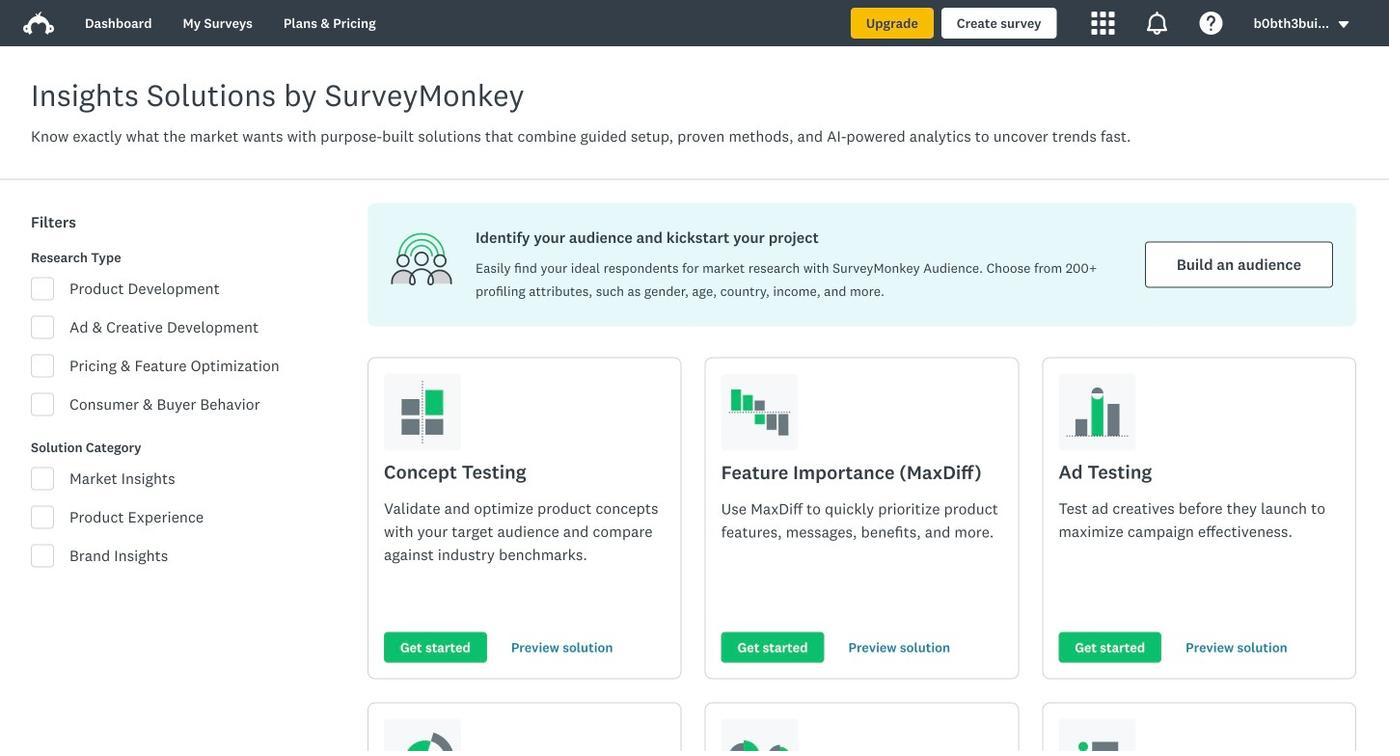 Task type: locate. For each thing, give the bounding box(es) containing it.
brand logo image
[[23, 8, 54, 39], [23, 12, 54, 35]]

1 brand logo image from the top
[[23, 8, 54, 39]]

dropdown arrow icon image
[[1337, 18, 1351, 31], [1339, 21, 1349, 28]]

products icon image
[[1092, 12, 1115, 35], [1092, 12, 1115, 35]]

concept testing image
[[384, 374, 461, 451]]



Task type: describe. For each thing, give the bounding box(es) containing it.
help icon image
[[1200, 12, 1223, 35]]

ad testing image
[[1059, 374, 1136, 451]]

message & claims testing image
[[1059, 719, 1136, 752]]

notification center icon image
[[1146, 12, 1169, 35]]

2 brand logo image from the top
[[23, 12, 54, 35]]

package testing image
[[721, 719, 799, 752]]

feature importance (maxdiff) image
[[721, 374, 799, 452]]

usage & attitudes image
[[384, 719, 461, 752]]



Task type: vqa. For each thing, say whether or not it's contained in the screenshot.
HELP ICON
yes



